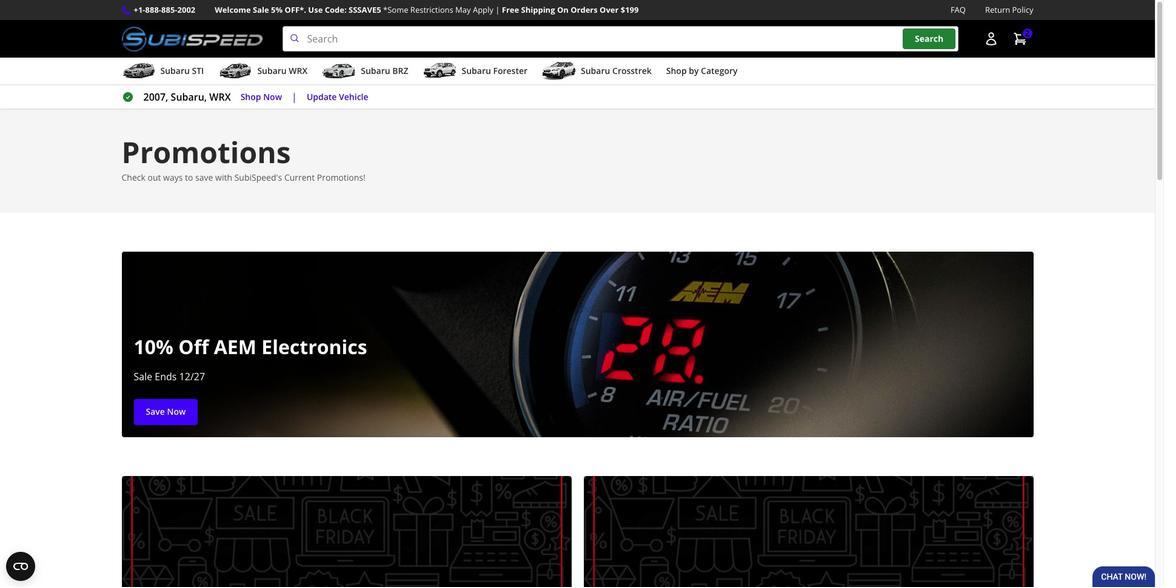 Task type: describe. For each thing, give the bounding box(es) containing it.
return
[[986, 4, 1011, 15]]

search button
[[903, 29, 956, 49]]

subaru brz
[[361, 65, 408, 76]]

888-
[[145, 4, 161, 15]]

brz
[[393, 65, 408, 76]]

subaru for subaru crosstrek
[[581, 65, 610, 76]]

a subaru wrx thumbnail image image
[[219, 62, 253, 80]]

faq
[[951, 4, 966, 15]]

0 horizontal spatial sale
[[134, 370, 152, 384]]

a subaru forester thumbnail image image
[[423, 62, 457, 80]]

restrictions
[[411, 4, 454, 15]]

*some restrictions may apply | free shipping on orders over $199
[[383, 4, 639, 15]]

crosstrek
[[613, 65, 652, 76]]

shop for shop now
[[241, 91, 261, 102]]

2007, subaru, wrx
[[143, 90, 231, 104]]

+1-
[[134, 4, 145, 15]]

apply
[[473, 4, 494, 15]]

0 vertical spatial |
[[496, 4, 500, 15]]

out
[[148, 172, 161, 183]]

shop for shop by category
[[666, 65, 687, 76]]

+1-888-885-2002 link
[[134, 4, 195, 16]]

off*.
[[285, 4, 306, 15]]

with
[[215, 172, 232, 183]]

now for save now
[[167, 406, 186, 418]]

faq link
[[951, 4, 966, 16]]

vehicle
[[339, 91, 369, 102]]

+1-888-885-2002
[[134, 4, 195, 15]]

subaru wrx
[[257, 65, 308, 76]]

subaru,
[[171, 90, 207, 104]]

subispeed's
[[235, 172, 282, 183]]

1 horizontal spatial sale
[[253, 4, 269, 15]]

2002
[[177, 4, 195, 15]]

return policy link
[[986, 4, 1034, 16]]

open widget image
[[6, 552, 35, 581]]

subaru crosstrek button
[[542, 60, 652, 84]]

save
[[195, 172, 213, 183]]

shop by category button
[[666, 60, 738, 84]]

free
[[502, 4, 519, 15]]

save now link
[[134, 399, 198, 425]]

ends
[[155, 370, 177, 384]]

*some
[[383, 4, 408, 15]]

shop now link
[[241, 90, 282, 104]]

a subaru sti thumbnail image image
[[122, 62, 156, 80]]

subispeed logo image
[[122, 26, 263, 52]]

update
[[307, 91, 337, 102]]

welcome
[[215, 4, 251, 15]]

shipping
[[521, 4, 555, 15]]

2 button
[[1007, 27, 1034, 51]]

a subaru brz thumbnail image image
[[322, 62, 356, 80]]

search
[[915, 33, 944, 45]]

subaru brz button
[[322, 60, 408, 84]]

promotions
[[122, 132, 291, 172]]

subaru forester button
[[423, 60, 528, 84]]

shop now
[[241, 91, 282, 102]]

may
[[456, 4, 471, 15]]



Task type: locate. For each thing, give the bounding box(es) containing it.
welcome sale 5% off*. use code: sssave5
[[215, 4, 381, 15]]

now
[[263, 91, 282, 102], [167, 406, 186, 418]]

0 horizontal spatial now
[[167, 406, 186, 418]]

forester
[[493, 65, 528, 76]]

1 subaru from the left
[[160, 65, 190, 76]]

button image
[[984, 32, 999, 46]]

current
[[284, 172, 315, 183]]

wrx
[[289, 65, 308, 76], [209, 90, 231, 104]]

on
[[557, 4, 569, 15]]

over
[[600, 4, 619, 15]]

subaru up shop now
[[257, 65, 287, 76]]

10%
[[134, 334, 173, 360]]

update vehicle button
[[307, 90, 369, 104]]

12/27
[[179, 370, 205, 384]]

subaru for subaru wrx
[[257, 65, 287, 76]]

now down the subaru wrx dropdown button
[[263, 91, 282, 102]]

0 horizontal spatial shop
[[241, 91, 261, 102]]

0 vertical spatial shop
[[666, 65, 687, 76]]

promotions check out ways to save with subispeed's current promotions!
[[122, 132, 366, 183]]

shop
[[666, 65, 687, 76], [241, 91, 261, 102]]

shop left by
[[666, 65, 687, 76]]

shop down the subaru wrx dropdown button
[[241, 91, 261, 102]]

ways
[[163, 172, 183, 183]]

1 vertical spatial now
[[167, 406, 186, 418]]

category
[[701, 65, 738, 76]]

subaru sti button
[[122, 60, 204, 84]]

now inside shop now link
[[263, 91, 282, 102]]

sssave5
[[349, 4, 381, 15]]

2
[[1025, 28, 1030, 39]]

1 vertical spatial sale
[[134, 370, 152, 384]]

1 horizontal spatial now
[[263, 91, 282, 102]]

1 horizontal spatial shop
[[666, 65, 687, 76]]

save now
[[146, 406, 186, 418]]

0 vertical spatial sale
[[253, 4, 269, 15]]

to
[[185, 172, 193, 183]]

subaru crosstrek
[[581, 65, 652, 76]]

1 vertical spatial |
[[292, 90, 297, 104]]

off
[[178, 334, 209, 360]]

| left free
[[496, 4, 500, 15]]

sale left 5%
[[253, 4, 269, 15]]

sale left ends
[[134, 370, 152, 384]]

$199
[[621, 4, 639, 15]]

0 vertical spatial wrx
[[289, 65, 308, 76]]

use
[[308, 4, 323, 15]]

sti
[[192, 65, 204, 76]]

promotions!
[[317, 172, 366, 183]]

now right save
[[167, 406, 186, 418]]

subaru wrx button
[[219, 60, 308, 84]]

subaru forester
[[462, 65, 528, 76]]

subaru sti
[[160, 65, 204, 76]]

shop by category
[[666, 65, 738, 76]]

1 horizontal spatial |
[[496, 4, 500, 15]]

1 vertical spatial shop
[[241, 91, 261, 102]]

0 horizontal spatial wrx
[[209, 90, 231, 104]]

policy
[[1013, 4, 1034, 15]]

now inside save now link
[[167, 406, 186, 418]]

2 subaru from the left
[[257, 65, 287, 76]]

wrx inside dropdown button
[[289, 65, 308, 76]]

subaru left sti
[[160, 65, 190, 76]]

subaru for subaru sti
[[160, 65, 190, 76]]

4 subaru from the left
[[462, 65, 491, 76]]

5%
[[271, 4, 283, 15]]

10% off aem electronics
[[134, 334, 367, 360]]

| left update
[[292, 90, 297, 104]]

sale ends 12/27
[[134, 370, 205, 384]]

wrx down "a subaru wrx thumbnail image"
[[209, 90, 231, 104]]

return policy
[[986, 4, 1034, 15]]

aem
[[214, 334, 257, 360]]

subaru left 'crosstrek'
[[581, 65, 610, 76]]

subaru for subaru forester
[[462, 65, 491, 76]]

shop inside dropdown button
[[666, 65, 687, 76]]

subaru for subaru brz
[[361, 65, 390, 76]]

sale
[[253, 4, 269, 15], [134, 370, 152, 384]]

1 vertical spatial wrx
[[209, 90, 231, 104]]

update vehicle
[[307, 91, 369, 102]]

subaru
[[160, 65, 190, 76], [257, 65, 287, 76], [361, 65, 390, 76], [462, 65, 491, 76], [581, 65, 610, 76]]

885-
[[161, 4, 177, 15]]

0 vertical spatial now
[[263, 91, 282, 102]]

by
[[689, 65, 699, 76]]

save
[[146, 406, 165, 418]]

orders
[[571, 4, 598, 15]]

0 horizontal spatial |
[[292, 90, 297, 104]]

subaru left forester
[[462, 65, 491, 76]]

1 horizontal spatial wrx
[[289, 65, 308, 76]]

search input field
[[282, 26, 959, 52]]

2007,
[[143, 90, 168, 104]]

electronics
[[262, 334, 367, 360]]

subaru left 'brz'
[[361, 65, 390, 76]]

a subaru crosstrek thumbnail image image
[[542, 62, 576, 80]]

|
[[496, 4, 500, 15], [292, 90, 297, 104]]

now for shop now
[[263, 91, 282, 102]]

5 subaru from the left
[[581, 65, 610, 76]]

check
[[122, 172, 145, 183]]

code:
[[325, 4, 347, 15]]

3 subaru from the left
[[361, 65, 390, 76]]

wrx up update
[[289, 65, 308, 76]]



